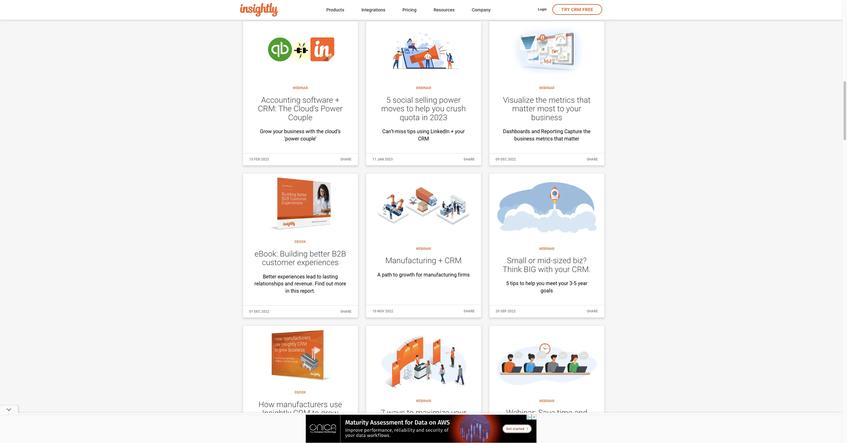 Task type: describe. For each thing, give the bounding box(es) containing it.
ebook: building better b2b customer experiences
[[255, 250, 346, 268]]

right
[[306, 441, 316, 444]]

5 tips to help you meet your 3-5 year goals
[[506, 281, 588, 294]]

grow
[[260, 129, 272, 135]]

the inside 'dashboards and reporting capture the business metrics that matter'
[[584, 129, 591, 135]]

tips for getting the most from your live events
[[380, 434, 468, 444]]

lasting
[[323, 274, 338, 280]]

ebook for crm
[[295, 391, 306, 395]]

mid-
[[538, 257, 553, 266]]

crm inside button
[[571, 7, 581, 12]]

live
[[460, 434, 468, 440]]

24
[[373, 5, 377, 9]]

webinar for software
[[293, 86, 308, 90]]

is
[[293, 441, 296, 444]]

a path to growth for manufacturing firms
[[377, 272, 470, 278]]

24 apr 2023
[[373, 5, 393, 9]]

pricing link
[[403, 6, 417, 15]]

help for small or mid-sized biz? think big with your crm.
[[526, 281, 535, 287]]

path
[[382, 272, 392, 278]]

social
[[393, 96, 413, 105]]

for inside tips for getting the most from your live events
[[391, 434, 397, 440]]

linkedin
[[431, 129, 450, 135]]

2023 for 15 feb 2023
[[261, 158, 269, 162]]

insightly logo link
[[240, 3, 316, 17]]

to right path
[[393, 272, 398, 278]]

software
[[303, 96, 333, 105]]

business inside grow your business with the cloud's 'power couple'
[[284, 129, 304, 135]]

share for ebook: building better b2b customer experiences
[[340, 310, 352, 314]]

business inside 'dashboards and reporting capture the business metrics that matter'
[[515, 136, 535, 142]]

capture
[[565, 129, 582, 135]]

do
[[584, 434, 589, 440]]

the inside grow your business with the cloud's 'power couple'
[[317, 129, 324, 135]]

better
[[263, 274, 276, 280]]

2022 for visualize the metrics that matter most to your business
[[508, 158, 516, 162]]

metrics inside 'dashboards and reporting capture the business metrics that matter'
[[536, 136, 553, 142]]

and inside the key hacks to help you move faster, do more, and grow your business.
[[527, 441, 535, 444]]

key
[[505, 434, 513, 440]]

events
[[416, 441, 431, 444]]

reporting
[[541, 129, 563, 135]]

use
[[330, 401, 342, 410]]

building
[[280, 250, 308, 259]]

dashboards
[[503, 129, 530, 135]]

revenue.
[[295, 281, 314, 287]]

meet
[[546, 281, 557, 287]]

year
[[578, 281, 588, 287]]

try crm free link
[[553, 4, 602, 15]]

to inside visualize the metrics that matter most to your business
[[558, 104, 564, 114]]

login
[[538, 7, 547, 12]]

more inside better experiences lead to lasting relationships and revenue. find out more in this report.
[[335, 281, 346, 287]]

experiences inside ebook: building better b2b customer experiences
[[297, 258, 339, 268]]

your inside tips for getting the most from your live events
[[449, 434, 459, 440]]

growth
[[399, 272, 415, 278]]

grow inside how manufacturers use insightly crm to grow business
[[321, 409, 339, 419]]

booth
[[406, 418, 427, 427]]

2023 for 24 apr 2023
[[385, 5, 393, 9]]

may
[[254, 5, 261, 9]]

b2b
[[332, 250, 346, 259]]

try crm free button
[[553, 4, 602, 15]]

7 ways to maximize your booth roi
[[381, 409, 467, 427]]

business inside how manufacturers use insightly crm to grow business
[[285, 418, 316, 427]]

crm. inside the key to growing your manufacturing business is the right crm.
[[318, 441, 330, 444]]

to inside the key hacks to help you move faster, do more, and grow your business.
[[529, 434, 533, 440]]

webinar for ways
[[416, 400, 431, 404]]

5 for social
[[386, 96, 391, 105]]

insightly
[[262, 409, 291, 419]]

to inside 7 ways to maximize your booth roi
[[407, 409, 414, 418]]

2 horizontal spatial 5
[[574, 281, 577, 287]]

relationships
[[255, 281, 284, 287]]

sep
[[501, 310, 507, 314]]

nov
[[377, 310, 385, 314]]

you inside 5 social selling power moves to help you crush quota in 2023
[[432, 104, 445, 114]]

that inside 'dashboards and reporting capture the business metrics that matter'
[[554, 136, 563, 142]]

or
[[529, 257, 536, 266]]

share for visualize the metrics that matter most to your business
[[587, 158, 598, 162]]

webinar for social
[[416, 86, 431, 90]]

webinar: save time and win more deals
[[506, 409, 588, 427]]

integrations link
[[362, 6, 385, 15]]

in inside 5 social selling power moves to help you crush quota in 2023
[[422, 113, 428, 122]]

cloud's
[[325, 129, 341, 135]]

your inside visualize the metrics that matter most to your business
[[566, 104, 582, 114]]

2022 for small or mid-sized biz? think big with your crm.
[[508, 310, 516, 314]]

faster,
[[568, 434, 582, 440]]

09 for 09 dec 2022
[[496, 158, 500, 162]]

the inside visualize the metrics that matter most to your business
[[536, 96, 547, 105]]

products
[[326, 7, 344, 12]]

big
[[524, 265, 536, 274]]

10 nov 2022
[[373, 310, 393, 314]]

matter inside visualize the metrics that matter most to your business
[[512, 104, 536, 114]]

find
[[315, 281, 325, 287]]

with inside grow your business with the cloud's 'power couple'
[[306, 129, 315, 135]]

deals
[[555, 418, 573, 427]]

09 for 09 may 2023
[[249, 5, 253, 9]]

maximize
[[416, 409, 450, 418]]

integrations
[[362, 7, 385, 12]]

+ inside accounting software + crm: the cloud's power couple
[[335, 96, 340, 105]]

business.
[[560, 441, 581, 444]]

2023 for 11 jan 2023
[[385, 158, 393, 162]]

lead
[[306, 274, 316, 280]]

hacks
[[514, 434, 527, 440]]

that inside visualize the metrics that matter most to your business
[[577, 96, 591, 105]]

couple'
[[301, 136, 317, 142]]

help for webinar: save time and win more deals
[[535, 434, 544, 440]]

help inside 5 social selling power moves to help you crush quota in 2023
[[415, 104, 430, 114]]

manufacturing + crm
[[386, 257, 462, 266]]

apr
[[377, 5, 384, 9]]

you for small
[[537, 281, 545, 287]]

small
[[507, 257, 527, 266]]

pricing
[[403, 7, 417, 12]]

2 vertical spatial +
[[438, 257, 443, 266]]

how
[[259, 401, 275, 410]]

15
[[249, 158, 253, 162]]

sized
[[553, 257, 571, 266]]

3-
[[570, 281, 574, 287]]

selling
[[415, 96, 437, 105]]

visualize the metrics that matter most to your business
[[503, 96, 591, 122]]

the inside accounting software + crm: the cloud's power couple
[[279, 104, 292, 114]]

10
[[373, 310, 377, 314]]

01 dec 2022
[[249, 310, 269, 314]]

01
[[249, 310, 253, 314]]



Task type: locate. For each thing, give the bounding box(es) containing it.
0 vertical spatial most
[[538, 104, 556, 114]]

0 horizontal spatial tips
[[407, 129, 416, 135]]

2023 inside 5 social selling power moves to help you crush quota in 2023
[[430, 113, 448, 122]]

crm right try
[[571, 7, 581, 12]]

webinar for +
[[416, 247, 431, 251]]

1 horizontal spatial +
[[438, 257, 443, 266]]

most inside visualize the metrics that matter most to your business
[[538, 104, 556, 114]]

your up 'capture'
[[566, 104, 582, 114]]

webinar up mid-
[[539, 247, 555, 251]]

the inside the key to growing your manufacturing business is the right crm.
[[256, 434, 265, 440]]

0 vertical spatial for
[[416, 272, 423, 278]]

to inside 5 social selling power moves to help you crush quota in 2023
[[407, 104, 414, 114]]

1 vertical spatial for
[[391, 434, 397, 440]]

your left 3-
[[559, 281, 569, 287]]

the inside tips for getting the most from your live events
[[416, 434, 423, 440]]

0 horizontal spatial with
[[306, 129, 315, 135]]

help
[[415, 104, 430, 114], [526, 281, 535, 287], [535, 434, 544, 440]]

for
[[416, 272, 423, 278], [391, 434, 397, 440]]

growing
[[281, 434, 299, 440]]

visualize
[[503, 96, 534, 105]]

business up reporting
[[531, 113, 563, 122]]

0 horizontal spatial in
[[286, 288, 290, 294]]

1 vertical spatial crm.
[[318, 441, 330, 444]]

tips
[[380, 434, 390, 440]]

more right out
[[335, 281, 346, 287]]

1 horizontal spatial more
[[535, 418, 553, 427]]

grow
[[321, 409, 339, 419], [536, 441, 547, 444]]

webinar for the
[[539, 86, 555, 90]]

manufacturing inside the key to growing your manufacturing business is the right crm.
[[311, 434, 344, 440]]

crm. inside "small or mid-sized biz? think big with your crm."
[[572, 265, 591, 274]]

11
[[373, 158, 377, 162]]

share for manufacturing + crm
[[464, 310, 475, 314]]

5 down the think
[[506, 281, 509, 287]]

most up 'events'
[[424, 434, 436, 440]]

moves
[[381, 104, 405, 114]]

crm down using
[[418, 136, 429, 142]]

move
[[555, 434, 567, 440]]

dashboards and reporting capture the business metrics that matter
[[503, 129, 591, 142]]

1 vertical spatial more
[[535, 418, 553, 427]]

manufacturers
[[277, 401, 328, 410]]

manufacturing for +
[[424, 272, 457, 278]]

15 feb 2023
[[249, 158, 269, 162]]

0 horizontal spatial crm.
[[318, 441, 330, 444]]

to down big
[[520, 281, 525, 287]]

1 horizontal spatial tips
[[510, 281, 519, 287]]

manufacturing down manufacturing + crm
[[424, 272, 457, 278]]

1 horizontal spatial most
[[538, 104, 556, 114]]

your up 3-
[[555, 265, 570, 274]]

manufacturing for manufacturers
[[311, 434, 344, 440]]

tips inside 5 tips to help you meet your 3-5 year goals
[[510, 281, 519, 287]]

1 horizontal spatial grow
[[536, 441, 547, 444]]

1 horizontal spatial in
[[422, 113, 428, 122]]

can't-miss tips using linkedin + your crm
[[383, 129, 465, 142]]

to up reporting
[[558, 104, 564, 114]]

resources
[[434, 7, 455, 12]]

crm up firms
[[445, 257, 462, 266]]

ebook up the building
[[295, 240, 306, 244]]

your down move at the bottom right of the page
[[549, 441, 559, 444]]

accounting
[[261, 96, 301, 105]]

you up 'goals'
[[537, 281, 545, 287]]

to right ways
[[407, 409, 414, 418]]

for right 'growth'
[[416, 272, 423, 278]]

customer
[[262, 258, 295, 268]]

grow inside the key hacks to help you move faster, do more, and grow your business.
[[536, 441, 547, 444]]

to inside how manufacturers use insightly crm to grow business
[[312, 409, 319, 419]]

2022 down "dashboards"
[[508, 158, 516, 162]]

1 ebook from the top
[[295, 240, 306, 244]]

tips right miss
[[407, 129, 416, 135]]

getting
[[399, 434, 414, 440]]

0 horizontal spatial manufacturing
[[311, 434, 344, 440]]

crm inside how manufacturers use insightly crm to grow business
[[293, 409, 310, 419]]

0 vertical spatial more
[[335, 281, 346, 287]]

business up the key to growing your manufacturing business is the right crm.
[[285, 418, 316, 427]]

the right 'capture'
[[584, 129, 591, 135]]

help right hacks
[[535, 434, 544, 440]]

products link
[[326, 6, 344, 15]]

in up using
[[422, 113, 428, 122]]

+ right linkedin in the right of the page
[[451, 129, 454, 135]]

webinar up visualize the metrics that matter most to your business
[[539, 86, 555, 90]]

the left the key
[[256, 434, 265, 440]]

free
[[583, 7, 594, 12]]

your up live
[[451, 409, 467, 418]]

0 vertical spatial in
[[422, 113, 428, 122]]

0 vertical spatial the
[[279, 104, 292, 114]]

webinar up save
[[539, 400, 555, 404]]

0 horizontal spatial grow
[[321, 409, 339, 419]]

0 vertical spatial 09
[[249, 5, 253, 9]]

more inside "webinar: save time and win more deals"
[[535, 418, 553, 427]]

1 horizontal spatial you
[[537, 281, 545, 287]]

using
[[417, 129, 429, 135]]

the key to growing your manufacturing business is the right crm.
[[256, 434, 344, 444]]

5 social selling power moves to help you crush quota in 2023
[[381, 96, 466, 122]]

09
[[249, 5, 253, 9], [496, 158, 500, 162]]

your inside grow your business with the cloud's 'power couple'
[[273, 129, 283, 135]]

goals
[[541, 288, 553, 294]]

1 vertical spatial dec
[[254, 310, 261, 314]]

the right visualize
[[536, 96, 547, 105]]

dec for visualize the metrics that matter most to your business
[[501, 158, 507, 162]]

you inside the key hacks to help you move faster, do more, and grow your business.
[[545, 434, 553, 440]]

business up 'power
[[284, 129, 304, 135]]

and right time
[[575, 409, 588, 418]]

0 horizontal spatial 09
[[249, 5, 253, 9]]

to right the key
[[275, 434, 280, 440]]

0 horizontal spatial the
[[256, 434, 265, 440]]

manufacturing
[[386, 257, 436, 266]]

your inside 7 ways to maximize your booth roi
[[451, 409, 467, 418]]

1 vertical spatial matter
[[564, 136, 579, 142]]

your right the grow on the top of the page
[[273, 129, 283, 135]]

your left live
[[449, 434, 459, 440]]

with
[[306, 129, 315, 135], [538, 265, 553, 274]]

tips inside can't-miss tips using linkedin + your crm
[[407, 129, 416, 135]]

crm
[[571, 7, 581, 12], [418, 136, 429, 142], [445, 257, 462, 266], [293, 409, 310, 419]]

1 horizontal spatial dec
[[501, 158, 507, 162]]

and inside better experiences lead to lasting relationships and revenue. find out more in this report.
[[285, 281, 293, 287]]

1 vertical spatial manufacturing
[[311, 434, 344, 440]]

2023 right feb
[[261, 158, 269, 162]]

experiences inside better experiences lead to lasting relationships and revenue. find out more in this report.
[[278, 274, 305, 280]]

the right crm:
[[279, 104, 292, 114]]

you left crush
[[432, 104, 445, 114]]

'power
[[284, 136, 299, 142]]

0 vertical spatial crm.
[[572, 265, 591, 274]]

0 vertical spatial matter
[[512, 104, 536, 114]]

0 vertical spatial you
[[432, 104, 445, 114]]

09 may 2023
[[249, 5, 270, 9]]

1 horizontal spatial with
[[538, 265, 553, 274]]

dec right 01 on the bottom left of page
[[254, 310, 261, 314]]

can't-
[[383, 129, 395, 135]]

with up meet
[[538, 265, 553, 274]]

the
[[279, 104, 292, 114], [256, 434, 265, 440]]

0 horizontal spatial matter
[[512, 104, 536, 114]]

1 vertical spatial +
[[451, 129, 454, 135]]

0 vertical spatial help
[[415, 104, 430, 114]]

tips
[[407, 129, 416, 135], [510, 281, 519, 287]]

2023 right may
[[262, 5, 270, 9]]

tips down the think
[[510, 281, 519, 287]]

your inside 5 tips to help you meet your 3-5 year goals
[[559, 281, 569, 287]]

power
[[439, 96, 461, 105]]

1 horizontal spatial that
[[577, 96, 591, 105]]

0 vertical spatial dec
[[501, 158, 507, 162]]

small or mid-sized biz? think big with your crm.
[[503, 257, 591, 274]]

you left move at the bottom right of the page
[[545, 434, 553, 440]]

ways
[[387, 409, 405, 418]]

to inside the key to growing your manufacturing business is the right crm.
[[275, 434, 280, 440]]

biz?
[[573, 257, 587, 266]]

2022 right sep
[[508, 310, 516, 314]]

crm up the key to growing your manufacturing business is the right crm.
[[293, 409, 310, 419]]

1 vertical spatial with
[[538, 265, 553, 274]]

better experiences lead to lasting relationships and revenue. find out more in this report.
[[255, 274, 346, 294]]

0 vertical spatial tips
[[407, 129, 416, 135]]

and up this
[[285, 281, 293, 287]]

and inside "webinar: save time and win more deals"
[[575, 409, 588, 418]]

2022 right the nov
[[385, 310, 393, 314]]

metrics inside visualize the metrics that matter most to your business
[[549, 96, 575, 105]]

your up right
[[300, 434, 310, 440]]

+
[[335, 96, 340, 105], [451, 129, 454, 135], [438, 257, 443, 266]]

key hacks to help you move faster, do more, and grow your business.
[[505, 434, 589, 444]]

1 horizontal spatial 5
[[506, 281, 509, 287]]

1 vertical spatial the
[[256, 434, 265, 440]]

with up "couple'"
[[306, 129, 315, 135]]

your
[[566, 104, 582, 114], [273, 129, 283, 135], [455, 129, 465, 135], [555, 265, 570, 274], [559, 281, 569, 287], [451, 409, 467, 418], [449, 434, 459, 440], [300, 434, 310, 440], [549, 441, 559, 444]]

2023 right 'apr'
[[385, 5, 393, 9]]

0 vertical spatial +
[[335, 96, 340, 105]]

for right tips
[[391, 434, 397, 440]]

crm:
[[258, 104, 277, 114]]

1 horizontal spatial 09
[[496, 158, 500, 162]]

the right is
[[298, 441, 305, 444]]

2022 right 01 on the bottom left of page
[[262, 310, 269, 314]]

share for accounting software + crm: the cloud's power couple
[[340, 158, 352, 162]]

2 ebook from the top
[[295, 391, 306, 395]]

matter up "dashboards"
[[512, 104, 536, 114]]

crm. up year
[[572, 265, 591, 274]]

resources link
[[434, 6, 455, 15]]

more up the key hacks to help you move faster, do more, and grow your business.
[[535, 418, 553, 427]]

0 vertical spatial manufacturing
[[424, 272, 457, 278]]

your inside "small or mid-sized biz? think big with your crm."
[[555, 265, 570, 274]]

manufacturing up right
[[311, 434, 344, 440]]

2022 for manufacturing + crm
[[385, 310, 393, 314]]

accounting software + crm: the cloud's power couple
[[258, 96, 343, 122]]

out
[[326, 281, 333, 287]]

business inside the key to growing your manufacturing business is the right crm.
[[271, 441, 291, 444]]

ebook:
[[255, 250, 278, 259]]

this
[[291, 288, 299, 294]]

0 horizontal spatial for
[[391, 434, 397, 440]]

1 horizontal spatial manufacturing
[[424, 272, 457, 278]]

company
[[472, 7, 491, 12]]

2 vertical spatial help
[[535, 434, 544, 440]]

5 left social
[[386, 96, 391, 105]]

1 horizontal spatial for
[[416, 272, 423, 278]]

0 vertical spatial with
[[306, 129, 315, 135]]

help inside the key hacks to help you move faster, do more, and grow your business.
[[535, 434, 544, 440]]

help down big
[[526, 281, 535, 287]]

1 vertical spatial that
[[554, 136, 563, 142]]

webinar up manufacturing + crm
[[416, 247, 431, 251]]

experiences up lead
[[297, 258, 339, 268]]

from
[[437, 434, 448, 440]]

0 vertical spatial metrics
[[549, 96, 575, 105]]

5 for tips
[[506, 281, 509, 287]]

and
[[532, 129, 540, 135], [285, 281, 293, 287], [575, 409, 588, 418], [527, 441, 535, 444]]

your inside can't-miss tips using linkedin + your crm
[[455, 129, 465, 135]]

webinar for or
[[539, 247, 555, 251]]

webinar up 'maximize' in the bottom of the page
[[416, 400, 431, 404]]

a
[[377, 272, 381, 278]]

1 vertical spatial most
[[424, 434, 436, 440]]

experiences up revenue.
[[278, 274, 305, 280]]

1 horizontal spatial the
[[279, 104, 292, 114]]

ebook up manufacturers
[[295, 391, 306, 395]]

crush
[[447, 104, 466, 114]]

1 vertical spatial experiences
[[278, 274, 305, 280]]

grow your business with the cloud's 'power couple'
[[260, 129, 341, 142]]

0 vertical spatial ebook
[[295, 240, 306, 244]]

5 inside 5 social selling power moves to help you crush quota in 2023
[[386, 96, 391, 105]]

matter inside 'dashboards and reporting capture the business metrics that matter'
[[564, 136, 579, 142]]

1 horizontal spatial matter
[[564, 136, 579, 142]]

webinar up accounting software + crm: the cloud's power couple
[[293, 86, 308, 90]]

how manufacturers use insightly crm to grow business
[[259, 401, 342, 427]]

dec down "dashboards"
[[501, 158, 507, 162]]

the left the cloud's
[[317, 129, 324, 135]]

power
[[321, 104, 343, 114]]

most inside tips for getting the most from your live events
[[424, 434, 436, 440]]

crm inside can't-miss tips using linkedin + your crm
[[418, 136, 429, 142]]

roi
[[429, 418, 441, 427]]

the inside the key to growing your manufacturing business is the right crm.
[[298, 441, 305, 444]]

and left reporting
[[532, 129, 540, 135]]

1 vertical spatial metrics
[[536, 136, 553, 142]]

key
[[266, 434, 274, 440]]

ebook for customer
[[295, 240, 306, 244]]

to right hacks
[[529, 434, 533, 440]]

1 vertical spatial help
[[526, 281, 535, 287]]

to inside better experiences lead to lasting relationships and revenue. find out more in this report.
[[317, 274, 322, 280]]

save
[[538, 409, 555, 418]]

matter down 'capture'
[[564, 136, 579, 142]]

1 vertical spatial ebook
[[295, 391, 306, 395]]

and inside 'dashboards and reporting capture the business metrics that matter'
[[532, 129, 540, 135]]

share for small or mid-sized biz? think big with your crm.
[[587, 310, 598, 314]]

+ up 'a path to growth for manufacturing firms'
[[438, 257, 443, 266]]

quota
[[400, 113, 420, 122]]

dec for ebook: building better b2b customer experiences
[[254, 310, 261, 314]]

win
[[521, 418, 533, 427]]

and down hacks
[[527, 441, 535, 444]]

business down growing
[[271, 441, 291, 444]]

your right linkedin in the right of the page
[[455, 129, 465, 135]]

business inside visualize the metrics that matter most to your business
[[531, 113, 563, 122]]

you for webinar:
[[545, 434, 553, 440]]

2023 up linkedin in the right of the page
[[430, 113, 448, 122]]

company link
[[472, 6, 491, 15]]

to inside 5 tips to help you meet your 3-5 year goals
[[520, 281, 525, 287]]

1 vertical spatial 09
[[496, 158, 500, 162]]

try crm free
[[562, 7, 594, 12]]

webinar for save
[[539, 400, 555, 404]]

2 horizontal spatial +
[[451, 129, 454, 135]]

to up the find
[[317, 274, 322, 280]]

help inside 5 tips to help you meet your 3-5 year goals
[[526, 281, 535, 287]]

0 horizontal spatial +
[[335, 96, 340, 105]]

29 sep 2022
[[496, 310, 516, 314]]

2022 for ebook: building better b2b customer experiences
[[262, 310, 269, 314]]

help right social
[[415, 104, 430, 114]]

+ inside can't-miss tips using linkedin + your crm
[[451, 129, 454, 135]]

29
[[496, 310, 500, 314]]

2023 for 09 may 2023
[[262, 5, 270, 9]]

with inside "small or mid-sized biz? think big with your crm."
[[538, 265, 553, 274]]

time
[[557, 409, 573, 418]]

your inside the key hacks to help you move faster, do more, and grow your business.
[[549, 441, 559, 444]]

most up reporting
[[538, 104, 556, 114]]

experiences
[[297, 258, 339, 268], [278, 274, 305, 280]]

2 vertical spatial you
[[545, 434, 553, 440]]

1 vertical spatial in
[[286, 288, 290, 294]]

0 vertical spatial that
[[577, 96, 591, 105]]

1 vertical spatial you
[[537, 281, 545, 287]]

2 horizontal spatial you
[[545, 434, 553, 440]]

1 vertical spatial tips
[[510, 281, 519, 287]]

crm.
[[572, 265, 591, 274], [318, 441, 330, 444]]

ebook
[[295, 240, 306, 244], [295, 391, 306, 395]]

+ right software
[[335, 96, 340, 105]]

1 vertical spatial grow
[[536, 441, 547, 444]]

0 vertical spatial experiences
[[297, 258, 339, 268]]

2022
[[508, 158, 516, 162], [385, 310, 393, 314], [508, 310, 516, 314], [262, 310, 269, 314]]

to right the moves
[[407, 104, 414, 114]]

in inside better experiences lead to lasting relationships and revenue. find out more in this report.
[[286, 288, 290, 294]]

0 horizontal spatial that
[[554, 136, 563, 142]]

think
[[503, 265, 522, 274]]

0 horizontal spatial 5
[[386, 96, 391, 105]]

business down "dashboards"
[[515, 136, 535, 142]]

to left "use"
[[312, 409, 319, 419]]

feb
[[254, 158, 260, 162]]

0 horizontal spatial you
[[432, 104, 445, 114]]

0 horizontal spatial dec
[[254, 310, 261, 314]]

your inside the key to growing your manufacturing business is the right crm.
[[300, 434, 310, 440]]

5 left year
[[574, 281, 577, 287]]

crm. right right
[[318, 441, 330, 444]]

5
[[386, 96, 391, 105], [506, 281, 509, 287], [574, 281, 577, 287]]

2023 right jan
[[385, 158, 393, 162]]

insightly logo image
[[240, 3, 278, 17]]

the up 'events'
[[416, 434, 423, 440]]

you inside 5 tips to help you meet your 3-5 year goals
[[537, 281, 545, 287]]

share for 5 social selling power moves to help you crush quota in 2023
[[464, 158, 475, 162]]

0 vertical spatial grow
[[321, 409, 339, 419]]

in left this
[[286, 288, 290, 294]]

0 horizontal spatial more
[[335, 281, 346, 287]]

1 horizontal spatial crm.
[[572, 265, 591, 274]]

webinar up selling in the top of the page
[[416, 86, 431, 90]]

0 horizontal spatial most
[[424, 434, 436, 440]]



Task type: vqa. For each thing, say whether or not it's contained in the screenshot.


